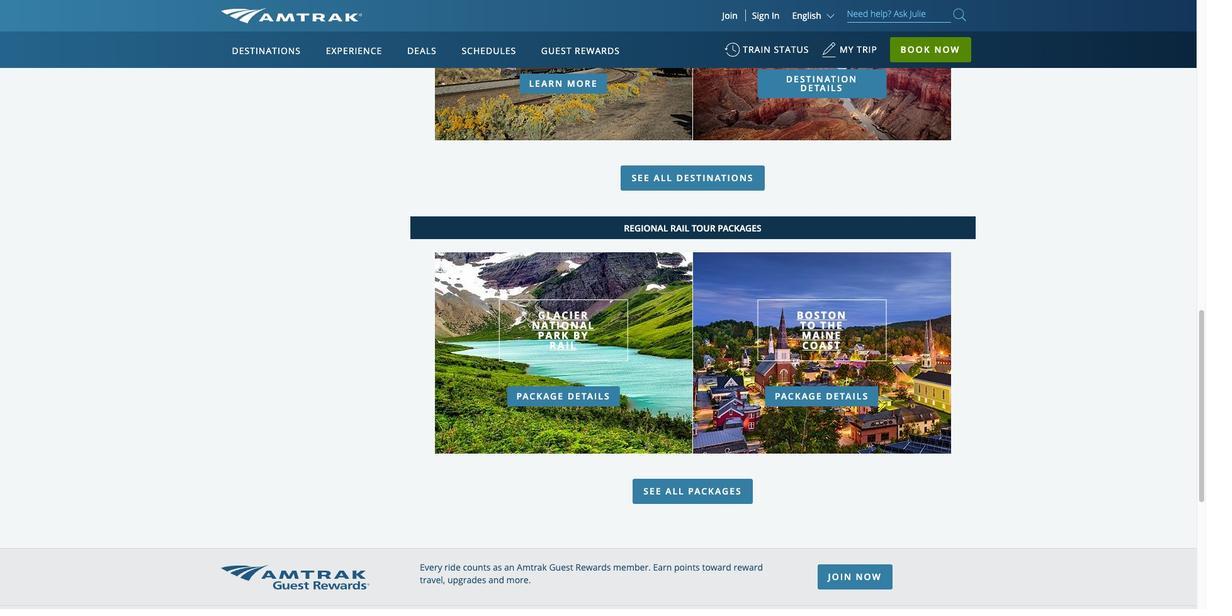 Task type: locate. For each thing, give the bounding box(es) containing it.
0 vertical spatial join
[[723, 9, 738, 21]]

guest inside popup button
[[541, 45, 572, 57]]

book
[[901, 43, 931, 55]]

details
[[801, 82, 843, 94], [568, 391, 611, 403], [826, 391, 869, 403]]

banner containing join
[[0, 0, 1197, 291]]

see all packages
[[644, 486, 742, 498]]

0 vertical spatial guest
[[541, 45, 572, 57]]

details down by
[[568, 391, 611, 403]]

package details link for rail
[[507, 387, 620, 407]]

1 vertical spatial all
[[666, 486, 685, 498]]

experience button
[[321, 33, 387, 69]]

join left sign
[[723, 9, 738, 21]]

reward
[[734, 562, 763, 574]]

now
[[856, 571, 882, 583]]

1 package from the left
[[517, 391, 564, 403]]

1 vertical spatial join
[[828, 571, 853, 583]]

to
[[800, 319, 817, 333]]

national
[[790, 11, 854, 25], [532, 319, 595, 333]]

all left "packages"
[[666, 486, 685, 498]]

packages
[[718, 222, 762, 234]]

package details
[[517, 391, 611, 403], [775, 391, 869, 403]]

regional
[[624, 222, 668, 234]]

details inside destination details
[[801, 82, 843, 94]]

2 rail from the top
[[550, 339, 577, 353]]

rewards left the member.
[[576, 562, 611, 574]]

california
[[527, 0, 600, 9]]

see inside see all packages link
[[644, 486, 662, 498]]

park down canyon on the top right of page
[[806, 21, 838, 35]]

search icon image
[[954, 6, 966, 23]]

0 vertical spatial all
[[654, 172, 673, 184]]

join button
[[715, 9, 746, 21]]

schedules link
[[457, 31, 521, 68]]

book now
[[901, 43, 961, 55]]

learn more
[[529, 77, 598, 89]]

rail down california
[[550, 16, 577, 29]]

all left destinations
[[654, 172, 673, 184]]

park down glacier
[[538, 329, 570, 343]]

1 vertical spatial rail
[[550, 339, 577, 353]]

experience
[[326, 45, 382, 57]]

all for packages
[[666, 486, 685, 498]]

book now button
[[890, 37, 971, 62]]

0 horizontal spatial join
[[723, 9, 738, 21]]

guest down vacations on the left
[[541, 45, 572, 57]]

join now
[[828, 571, 882, 583]]

all
[[654, 172, 673, 184], [666, 486, 685, 498]]

deals
[[407, 45, 437, 57]]

1 horizontal spatial package details link
[[766, 387, 878, 407]]

1 vertical spatial guest
[[549, 562, 573, 574]]

guest right "amtrak"
[[549, 562, 573, 574]]

rewards inside the every ride counts as an amtrak guest rewards member. earn points toward reward travel, upgrades and more.
[[576, 562, 611, 574]]

0 horizontal spatial package
[[517, 391, 564, 403]]

see all packages link
[[633, 479, 753, 505]]

california zephyr rail vacations
[[527, 0, 600, 40]]

every
[[420, 562, 442, 574]]

guest
[[541, 45, 572, 57], [549, 562, 573, 574]]

0 vertical spatial see
[[632, 172, 650, 184]]

1 package details link from the left
[[507, 387, 620, 407]]

boston
[[797, 309, 847, 323]]

1 package details from the left
[[517, 391, 611, 403]]

trip
[[857, 43, 878, 55]]

1 vertical spatial park
[[538, 329, 570, 343]]

regional rail tour packages
[[624, 222, 762, 234]]

1 vertical spatial see
[[644, 486, 662, 498]]

boston to the maine coast
[[797, 309, 847, 353]]

rewards up more
[[575, 45, 620, 57]]

1 horizontal spatial package details
[[775, 391, 869, 403]]

package for boston to the maine coast
[[775, 391, 823, 403]]

0 vertical spatial park
[[806, 21, 838, 35]]

train status
[[743, 43, 809, 55]]

details down "coast"
[[826, 391, 869, 403]]

park
[[806, 21, 838, 35], [538, 329, 570, 343]]

guest rewards
[[541, 45, 620, 57]]

details down my trip popup button
[[801, 82, 843, 94]]

1 vertical spatial national
[[532, 319, 595, 333]]

1 horizontal spatial national
[[790, 11, 854, 25]]

rail down glacier
[[550, 339, 577, 353]]

destinations
[[232, 45, 301, 57]]

english
[[792, 9, 822, 21]]

1 horizontal spatial join
[[828, 571, 853, 583]]

package details link
[[507, 387, 620, 407], [766, 387, 878, 407]]

join for join now
[[828, 571, 853, 583]]

1 horizontal spatial park
[[806, 21, 838, 35]]

join now link
[[818, 565, 893, 590]]

1 vertical spatial rewards
[[576, 562, 611, 574]]

rail
[[550, 16, 577, 29], [550, 339, 577, 353]]

see
[[632, 172, 650, 184], [644, 486, 662, 498]]

join
[[723, 9, 738, 21], [828, 571, 853, 583]]

amtrak image
[[221, 8, 362, 23]]

1 horizontal spatial package
[[775, 391, 823, 403]]

guest inside the every ride counts as an amtrak guest rewards member. earn points toward reward travel, upgrades and more.
[[549, 562, 573, 574]]

coast
[[802, 339, 842, 353]]

see left "packages"
[[644, 486, 662, 498]]

learn more link
[[520, 74, 607, 94]]

glacier national park by rail link
[[499, 300, 628, 362]]

destination details link
[[757, 69, 887, 98]]

my trip button
[[822, 38, 878, 69]]

destination details
[[786, 73, 858, 94]]

package details for rail
[[517, 391, 611, 403]]

an
[[504, 562, 515, 574]]

all for destinations
[[654, 172, 673, 184]]

0 vertical spatial rewards
[[575, 45, 620, 57]]

Please enter your search item search field
[[847, 6, 951, 23]]

application
[[268, 105, 570, 281]]

see for see all destinations
[[632, 172, 650, 184]]

2 package details link from the left
[[766, 387, 878, 407]]

0 vertical spatial rail
[[550, 16, 577, 29]]

canyon
[[796, 1, 848, 15]]

package
[[517, 391, 564, 403], [775, 391, 823, 403]]

learn
[[529, 77, 564, 89]]

see up regional
[[632, 172, 650, 184]]

0 horizontal spatial package details link
[[507, 387, 620, 407]]

rewards
[[575, 45, 620, 57], [576, 562, 611, 574]]

join left now at the right bottom of page
[[828, 571, 853, 583]]

see inside see all destinations link
[[632, 172, 650, 184]]

0 horizontal spatial package details
[[517, 391, 611, 403]]

vacations
[[529, 26, 598, 40]]

0 horizontal spatial park
[[538, 329, 570, 343]]

join for join
[[723, 9, 738, 21]]

footer
[[0, 549, 1197, 610]]

1 rail from the top
[[550, 16, 577, 29]]

banner
[[0, 0, 1197, 291]]

regions map image
[[268, 105, 570, 281]]

2 package from the left
[[775, 391, 823, 403]]

destinations button
[[227, 33, 306, 69]]

2 package details from the left
[[775, 391, 869, 403]]



Task type: vqa. For each thing, say whether or not it's contained in the screenshot.
Missouri
no



Task type: describe. For each thing, give the bounding box(es) containing it.
maine
[[802, 329, 842, 343]]

toward
[[702, 562, 732, 574]]

destinations
[[677, 172, 754, 184]]

more.
[[507, 574, 531, 586]]

package for glacier national park by rail
[[517, 391, 564, 403]]

deals button
[[402, 33, 442, 69]]

guest rewards button
[[536, 33, 625, 69]]

rail inside glacier national park by rail
[[550, 339, 577, 353]]

english button
[[792, 9, 838, 21]]

every ride counts as an amtrak guest rewards member. earn points toward reward travel, upgrades and more.
[[420, 562, 763, 586]]

details for glacier national park by rail
[[568, 391, 611, 403]]

details for grand canyon national park
[[801, 82, 843, 94]]

sign in
[[752, 9, 780, 21]]

now
[[935, 43, 961, 55]]

0 horizontal spatial national
[[532, 319, 595, 333]]

more
[[567, 77, 598, 89]]

park inside grand canyon national park
[[806, 21, 838, 35]]

tour
[[692, 222, 716, 234]]

earn
[[653, 562, 672, 574]]

zephyr
[[541, 6, 587, 19]]

sign in button
[[752, 9, 780, 21]]

glacier
[[538, 309, 589, 323]]

rail inside california zephyr rail vacations
[[550, 16, 577, 29]]

secondary navigation
[[221, 0, 410, 530]]

package details link for coast
[[766, 387, 878, 407]]

see for see all packages
[[644, 486, 662, 498]]

train status link
[[725, 38, 809, 69]]

status
[[774, 43, 809, 55]]

the
[[821, 319, 844, 333]]

schedules
[[462, 45, 516, 57]]

package details for coast
[[775, 391, 869, 403]]

details for boston to the maine coast
[[826, 391, 869, 403]]

grand canyon national park link
[[757, 0, 887, 44]]

train
[[743, 43, 771, 55]]

travel,
[[420, 574, 445, 586]]

destination
[[786, 73, 858, 85]]

points
[[674, 562, 700, 574]]

as
[[493, 562, 502, 574]]

by
[[574, 329, 589, 343]]

boston to the maine coast link
[[757, 300, 887, 362]]

amtrak
[[517, 562, 547, 574]]

my
[[840, 43, 854, 55]]

0 vertical spatial national
[[790, 11, 854, 25]]

glacier national park by rail
[[532, 309, 595, 353]]

amtrak guest rewards image
[[221, 565, 369, 590]]

see all destinations
[[632, 172, 754, 184]]

california zephyr rail vacations link
[[497, 0, 630, 48]]

sign
[[752, 9, 770, 21]]

rail
[[671, 222, 690, 234]]

grand
[[801, 0, 843, 5]]

see all destinations link
[[621, 166, 765, 191]]

member.
[[613, 562, 651, 574]]

rewards inside popup button
[[575, 45, 620, 57]]

packages
[[688, 486, 742, 498]]

park inside glacier national park by rail
[[538, 329, 570, 343]]

in
[[772, 9, 780, 21]]

my trip
[[840, 43, 878, 55]]

upgrades
[[448, 574, 486, 586]]

footer containing every ride counts as an amtrak guest rewards member. earn points toward reward travel, upgrades and more.
[[0, 549, 1197, 610]]

ride
[[445, 562, 461, 574]]

and
[[489, 574, 504, 586]]

counts
[[463, 562, 491, 574]]

grand canyon national park
[[790, 0, 854, 35]]



